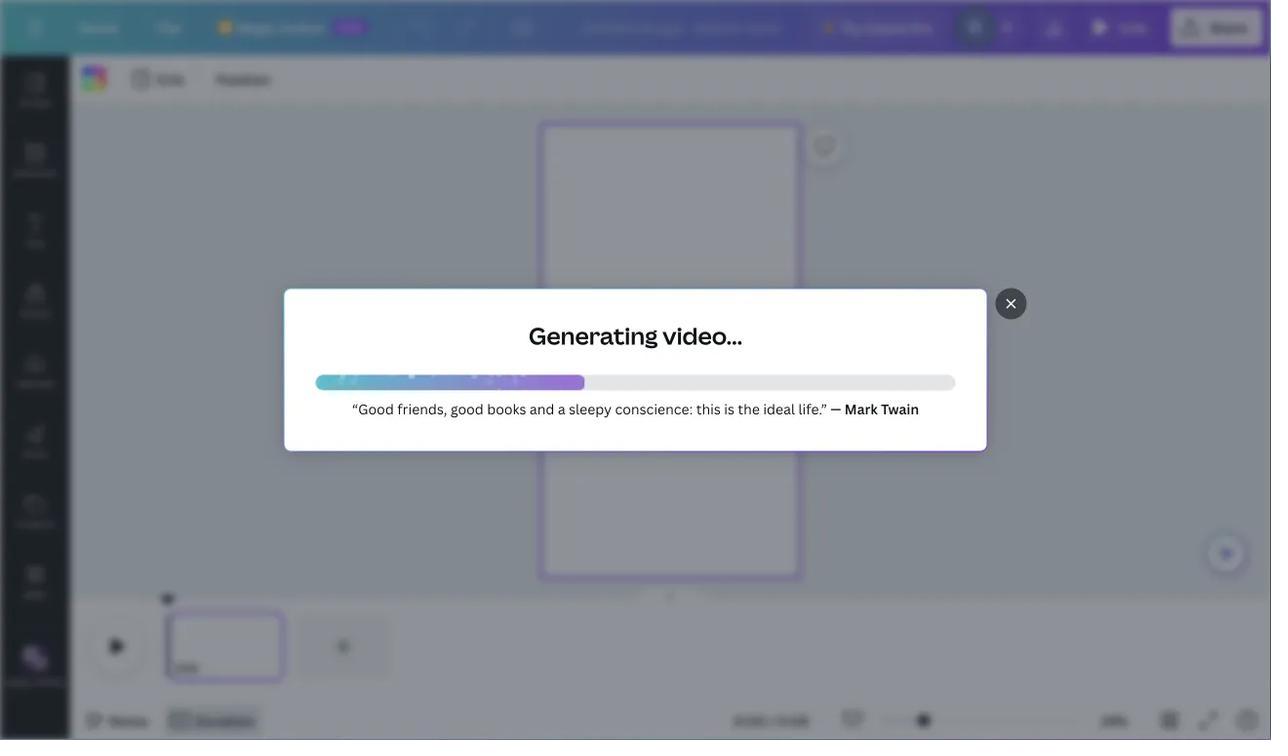 Task type: vqa. For each thing, say whether or not it's contained in the screenshot.
Compared
no



Task type: locate. For each thing, give the bounding box(es) containing it.
canva assistant image
[[1215, 542, 1238, 566]]

books
[[487, 400, 526, 419]]

1 vertical spatial magic
[[5, 675, 33, 689]]

trimming, start edge slider
[[168, 616, 185, 678]]

projects
[[16, 517, 55, 530]]

magic switch
[[237, 18, 325, 37]]

text button
[[0, 196, 70, 266]]

pro
[[910, 18, 933, 37]]

magic media
[[5, 675, 65, 689]]

1 horizontal spatial magic
[[237, 18, 277, 37]]

media
[[36, 675, 65, 689]]

duration button
[[164, 705, 262, 737]]

0:00
[[733, 712, 766, 730]]

design button
[[0, 56, 70, 126]]

magic left switch
[[237, 18, 277, 37]]

generating
[[529, 320, 658, 352]]

/
[[769, 712, 775, 730]]

side panel tab list
[[0, 56, 70, 703]]

home link
[[62, 8, 133, 47]]

0 vertical spatial 5.0s button
[[1081, 8, 1163, 47]]

apps button
[[0, 547, 70, 618]]

generating video...
[[529, 320, 743, 352]]

"good
[[352, 400, 394, 419]]

5.0s button
[[1081, 8, 1163, 47], [126, 63, 192, 95], [176, 659, 199, 678]]

try canva pro
[[841, 18, 933, 37]]

elements button
[[0, 126, 70, 196]]

apps
[[23, 587, 47, 601]]

try
[[841, 18, 862, 37]]

good
[[451, 400, 484, 419]]

life."
[[799, 400, 827, 419]]

5.0s
[[1120, 18, 1147, 37], [157, 70, 184, 88], [176, 660, 199, 676]]

design
[[19, 96, 51, 109]]

0 horizontal spatial magic
[[5, 675, 33, 689]]

magic left media
[[5, 675, 33, 689]]

0:00 / 0:05
[[733, 712, 809, 730]]

is
[[724, 400, 735, 419]]

0 vertical spatial magic
[[237, 18, 277, 37]]

notes button
[[78, 705, 157, 737]]

twain
[[881, 400, 919, 419]]

magic
[[237, 18, 277, 37], [5, 675, 33, 689]]

this
[[696, 400, 721, 419]]

main menu bar
[[0, 0, 1271, 56]]

friends,
[[397, 400, 447, 419]]

magic inside main menu bar
[[237, 18, 277, 37]]

trimming, end edge slider
[[267, 616, 285, 678]]

elements
[[13, 166, 57, 179]]

conscience:
[[615, 400, 693, 419]]

—
[[831, 400, 842, 419]]

try canva pro button
[[808, 8, 948, 47]]

0 vertical spatial 5.0s
[[1120, 18, 1147, 37]]

home
[[78, 18, 118, 37]]

1 vertical spatial 5.0s button
[[126, 63, 192, 95]]

new
[[338, 20, 363, 34]]

magic inside button
[[5, 675, 33, 689]]



Task type: describe. For each thing, give the bounding box(es) containing it.
magic for magic switch
[[237, 18, 277, 37]]

and
[[530, 400, 555, 419]]

Design title text field
[[566, 8, 800, 47]]

magic for magic media
[[5, 675, 33, 689]]

magic media button
[[0, 633, 70, 703]]

brand button
[[0, 266, 70, 337]]

sleepy
[[569, 400, 612, 419]]

duration
[[196, 712, 254, 730]]

"good friends, good books and a sleepy conscience: this is the ideal life." — mark twain
[[352, 400, 919, 419]]

draw
[[23, 447, 47, 460]]

the
[[738, 400, 760, 419]]

draw button
[[0, 407, 70, 477]]

projects button
[[0, 477, 70, 547]]

a
[[558, 400, 566, 419]]

2 vertical spatial 5.0s button
[[176, 659, 199, 678]]

0:05
[[778, 712, 809, 730]]

switch
[[280, 18, 325, 37]]

notes
[[109, 712, 149, 730]]

canva
[[865, 18, 907, 37]]

uploads button
[[0, 337, 70, 407]]

text
[[25, 236, 45, 249]]

Page title text field
[[207, 659, 215, 678]]

hide pages image
[[624, 586, 718, 602]]

mark
[[845, 400, 878, 419]]

5.0s inside main menu bar
[[1120, 18, 1147, 37]]

brand
[[21, 306, 49, 320]]

ideal
[[763, 400, 795, 419]]

uploads
[[15, 377, 55, 390]]

video...
[[663, 320, 743, 352]]

2 vertical spatial 5.0s
[[176, 660, 199, 676]]

1 vertical spatial 5.0s
[[157, 70, 184, 88]]



